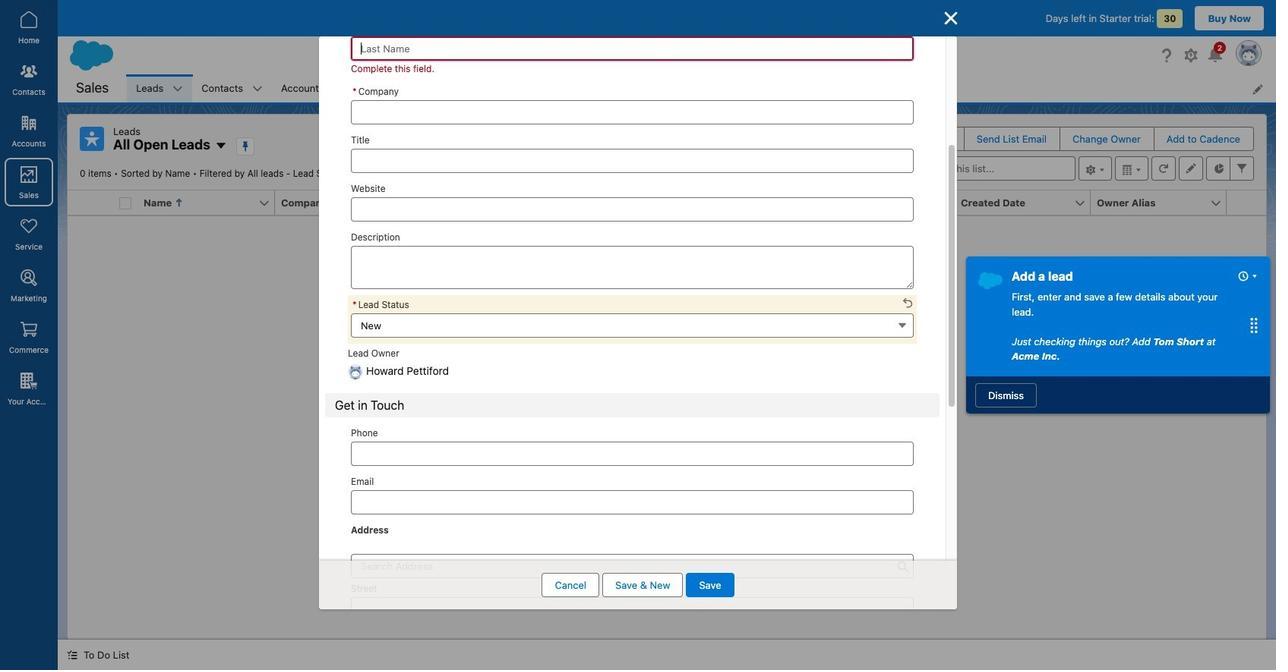 Task type: describe. For each thing, give the bounding box(es) containing it.
phone element
[[547, 191, 692, 216]]

5 list item from the left
[[705, 74, 765, 103]]

cell inside 'all open leads|leads|list view' element
[[113, 191, 138, 216]]

action element
[[1227, 191, 1267, 216]]

owner alias element
[[1091, 191, 1236, 216]]

all open leads|leads|list view element
[[67, 114, 1267, 641]]

item number image
[[68, 191, 113, 215]]

Search All Open Leads list view. search field
[[894, 157, 1076, 181]]

list view controls image
[[1079, 157, 1112, 181]]

3 list item from the left
[[272, 74, 353, 103]]

lead status element
[[819, 191, 964, 216]]



Task type: locate. For each thing, give the bounding box(es) containing it.
created date element
[[955, 191, 1100, 216]]

text default image
[[67, 651, 78, 661]]

list
[[127, 74, 1277, 103]]

email element
[[683, 191, 828, 216]]

list item
[[127, 74, 193, 103], [193, 74, 272, 103], [272, 74, 353, 103], [353, 74, 454, 103], [705, 74, 765, 103]]

name element
[[138, 191, 284, 216]]

1 list item from the left
[[127, 74, 193, 103]]

action image
[[1227, 191, 1267, 215]]

Last Name text field
[[351, 36, 914, 60]]

None text field
[[351, 149, 914, 173], [351, 246, 914, 289], [351, 443, 914, 467], [351, 149, 914, 173], [351, 246, 914, 289], [351, 443, 914, 467]]

None text field
[[351, 100, 914, 124], [351, 197, 914, 221], [351, 491, 914, 516], [351, 100, 914, 124], [351, 197, 914, 221], [351, 491, 914, 516]]

inverse image
[[942, 9, 960, 27]]

all open leads status
[[80, 168, 354, 179]]

state/province element
[[411, 191, 556, 216]]

status
[[435, 324, 899, 507]]

item number element
[[68, 191, 113, 216]]

4 list item from the left
[[353, 74, 454, 103]]

company element
[[275, 191, 420, 216]]

cell
[[113, 191, 138, 216]]

2 list item from the left
[[193, 74, 272, 103]]

select list display image
[[1115, 157, 1149, 181]]

Lead Status - Current Selection: New button
[[351, 313, 914, 338]]



Task type: vqa. For each thing, say whether or not it's contained in the screenshot.
Inverse icon
yes



